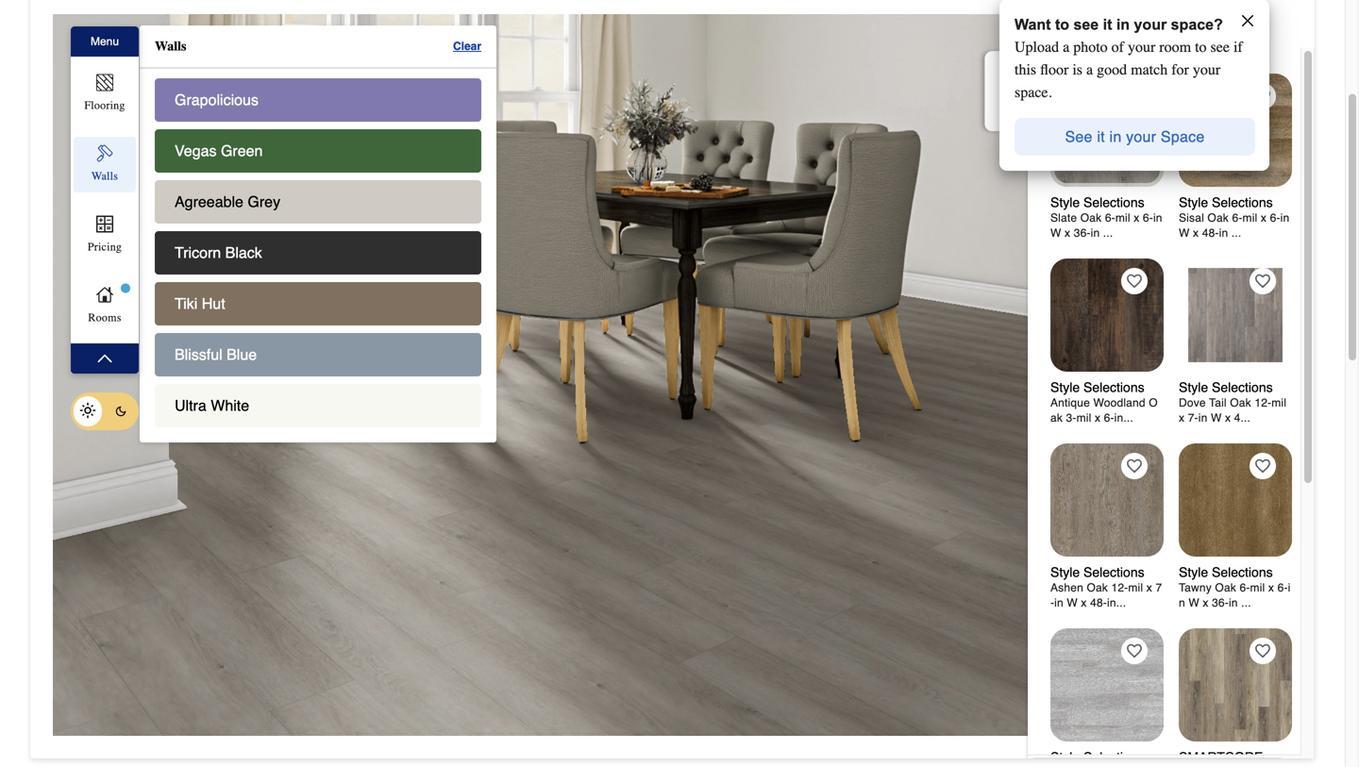 Task type: locate. For each thing, give the bounding box(es) containing it.
want to see it in your space?
[[1015, 16, 1224, 33]]

selections inside style selections antique woodland o ak 3-mil x 6-in...
[[1084, 380, 1145, 395]]

l down m
[[1274, 154, 1291, 159]]

style for style selections sisal oak 6-mil x 6-in w x 48-in ...
[[1179, 195, 1209, 210]]

o inside "button"
[[999, 97, 1016, 106]]

oak inside "style selections tawny oak 6-mil x 6-i n w x 36-in ..."
[[1216, 582, 1237, 595]]

12- left 7
[[1112, 582, 1129, 595]]

oak right ashen
[[1087, 582, 1109, 595]]

walls
[[155, 39, 186, 54], [91, 169, 118, 183]]

w inside "style selections tawny oak 6-mil x 6-i n w x 36-in ..."
[[1189, 597, 1200, 610]]

-
[[1051, 597, 1055, 610]]

i right f
[[1274, 132, 1291, 136]]

tile image
[[1051, 74, 1164, 187], [1179, 74, 1293, 187], [1051, 259, 1164, 372], [1179, 259, 1293, 372], [1051, 444, 1164, 557], [1179, 444, 1293, 557], [1051, 629, 1164, 742], [1179, 629, 1293, 742]]

see up photo
[[1074, 16, 1099, 33]]

1 vertical spatial see
[[1211, 38, 1230, 56]]

style inside "style selections tawny oak 6-mil x 6-i n w x 36-in ..."
[[1179, 565, 1209, 580]]

w for style selections tawny oak 6-mil x 6-i n w x 36-in ...
[[1189, 597, 1200, 610]]

it inside button
[[1098, 128, 1106, 145]]

0 vertical spatial i
[[1274, 132, 1291, 136]]

r down m
[[1274, 167, 1291, 173]]

48- right -
[[1091, 597, 1108, 610]]

1 horizontal spatial s
[[1251, 162, 1268, 171]]

space.
[[1015, 84, 1052, 101]]

0 vertical spatial l
[[999, 92, 1016, 97]]

flooring image
[[93, 71, 116, 94]]

oak inside "style selections dove tail oak 12-mil x 7-in w x 4..."
[[1231, 397, 1252, 410]]

s down c
[[999, 106, 1016, 115]]

s inside s i m i l a r f l o o r s
[[1251, 162, 1268, 171]]

walls button
[[74, 137, 136, 193]]

2 vertical spatial i
[[1289, 582, 1291, 595]]

w down ashen
[[1067, 597, 1078, 610]]

w inside style selections ashen oak 12-mil x 7 -in w x 48-in...
[[1067, 597, 1078, 610]]

w down slate
[[1051, 227, 1062, 240]]

space
[[1161, 128, 1205, 145]]

0 horizontal spatial l
[[999, 92, 1016, 97]]

...
[[1104, 227, 1114, 240], [1232, 227, 1242, 240], [1242, 597, 1252, 610]]

is
[[1073, 61, 1083, 78]]

selections for style selections ashen oak 12-mil x 7 -in w x 48-in...
[[1084, 565, 1145, 580]]

c
[[999, 81, 1016, 92]]

home outlined image
[[93, 284, 116, 306]]

mil inside "style selections tawny oak 6-mil x 6-i n w x 36-in ..."
[[1251, 582, 1266, 595]]

oak inside style selections ashen oak 12-mil x 7 -in w x 48-in...
[[1087, 582, 1109, 595]]

c l o s e button
[[985, 51, 1031, 131]]

i
[[1274, 132, 1291, 136], [1274, 150, 1291, 154], [1289, 582, 1291, 595]]

0 vertical spatial r
[[1251, 156, 1268, 162]]

style inside style selections sisal oak 6-mil x 6-in w x 48-in ...
[[1179, 195, 1209, 210]]

in inside "style selections dove tail oak 12-mil x 7-in w x 4..."
[[1199, 412, 1208, 425]]

1 horizontal spatial 12-
[[1255, 397, 1272, 410]]

1 horizontal spatial 48-
[[1203, 227, 1220, 240]]

1 vertical spatial to
[[1195, 38, 1207, 56]]

to right want
[[1056, 16, 1070, 33]]

tile image for heart outline image underneath "style selections tawny oak 6-mil x 6-i n w x 36-in ..." at bottom right
[[1179, 629, 1293, 742]]

0 vertical spatial see
[[1074, 16, 1099, 33]]

heart outline image down "style selections dove tail oak 12-mil x 7-in w x 4..."
[[1256, 459, 1271, 474]]

1 vertical spatial it
[[1098, 128, 1106, 145]]

style selections dove tail oak 12-mil x 7-in w x 4...
[[1179, 380, 1287, 425]]

selections inside style selections sisal oak 6-mil x 6-in w x 48-in ...
[[1212, 195, 1273, 210]]

e
[[999, 115, 1016, 123]]

your left space
[[1127, 128, 1157, 145]]

style
[[1051, 195, 1080, 210], [1179, 195, 1209, 210], [1051, 380, 1080, 395], [1179, 380, 1209, 395], [1051, 565, 1080, 580], [1179, 565, 1209, 580], [1051, 750, 1080, 765]]

selections inside "style selections tawny oak 6-mil x 6-i n w x 36-in ..."
[[1212, 565, 1273, 580]]

mil inside "style selections dove tail oak 12-mil x 7-in w x 4..."
[[1272, 397, 1287, 410]]

x left the 4...
[[1226, 412, 1231, 425]]

0 horizontal spatial 12-
[[1112, 582, 1129, 595]]

12- right tail
[[1255, 397, 1272, 410]]

2 see it in your space button from the left
[[1050, 110, 1220, 163]]

x right '3-' in the right bottom of the page
[[1095, 412, 1101, 425]]

1 horizontal spatial r
[[1274, 167, 1291, 173]]

it
[[1103, 16, 1113, 33], [1098, 128, 1106, 145]]

36-
[[1074, 227, 1091, 240], [1212, 597, 1229, 610]]

style selections button
[[1043, 618, 1172, 768]]

selections inside "style selections dove tail oak 12-mil x 7-in w x 4..."
[[1212, 380, 1273, 395]]

in inside style selections ashen oak 12-mil x 7 -in w x 48-in...
[[1055, 597, 1064, 610]]

0 horizontal spatial heart outline image
[[1127, 459, 1142, 474]]

rooms button
[[74, 279, 136, 334]]

clear button
[[453, 35, 482, 58]]

heart outline image down "style selections tawny oak 6-mil x 6-i n w x 36-in ..." at bottom right
[[1256, 644, 1271, 659]]

mil right tail
[[1272, 397, 1287, 410]]

... inside style selections sisal oak 6-mil x 6-in w x 48-in ...
[[1232, 227, 1242, 240]]

1 horizontal spatial l
[[1251, 133, 1268, 137]]

in... right -
[[1108, 597, 1127, 610]]

1 vertical spatial 48-
[[1091, 597, 1108, 610]]

walls down paint image on the left top
[[91, 169, 118, 183]]

heart outline image for style selections tawny oak 6-mil x 6-i n w x 36-in ...
[[1256, 459, 1271, 474]]

heart outline image down the woodland
[[1127, 459, 1142, 474]]

for
[[1172, 61, 1190, 78]]

w right n
[[1189, 597, 1200, 610]]

heart outline image down style selections sisal oak 6-mil x 6-in w x 48-in ...
[[1256, 274, 1271, 289]]

m
[[1274, 136, 1291, 150]]

2 horizontal spatial l
[[1274, 154, 1291, 159]]

oak for style selections ashen oak 12-mil x 7 -in w x 48-in...
[[1087, 582, 1109, 595]]

2 horizontal spatial a
[[1274, 159, 1291, 167]]

48-
[[1203, 227, 1220, 240], [1091, 597, 1108, 610]]

oak inside style selections slate oak 6-mil x 6-in w x 36-in ...
[[1081, 212, 1102, 225]]

a right the is
[[1087, 61, 1094, 78]]

selections
[[1084, 195, 1145, 210], [1212, 195, 1273, 210], [1084, 380, 1145, 395], [1212, 380, 1273, 395], [1084, 565, 1145, 580], [1212, 565, 1273, 580], [1084, 750, 1145, 765]]

mil right slate
[[1116, 212, 1131, 225]]

style inside button
[[1051, 750, 1080, 765]]

selections for style selections tawny oak 6-mil x 6-i n w x 36-in ...
[[1212, 565, 1273, 580]]

style inside style selections slate oak 6-mil x 6-in w x 36-in ...
[[1051, 195, 1080, 210]]

x down s i m i l a r f l o o r s
[[1261, 212, 1267, 225]]

1 horizontal spatial a
[[1087, 61, 1094, 78]]

oak inside style selections sisal oak 6-mil x 6-in w x 48-in ...
[[1208, 212, 1229, 225]]

w
[[1051, 227, 1062, 240], [1179, 227, 1190, 240], [1211, 412, 1222, 425], [1067, 597, 1078, 610], [1189, 597, 1200, 610]]

mil inside style selections ashen oak 12-mil x 7 -in w x 48-in...
[[1129, 582, 1144, 595]]

1 horizontal spatial see
[[1211, 38, 1230, 56]]

... inside style selections slate oak 6-mil x 6-in w x 36-in ...
[[1104, 227, 1114, 240]]

1 vertical spatial walls
[[91, 169, 118, 183]]

mil for style selections sisal oak 6-mil x 6-in w x 48-in ...
[[1243, 212, 1258, 225]]

mil right tawny
[[1251, 582, 1266, 595]]

0 horizontal spatial 36-
[[1074, 227, 1091, 240]]

oak right sisal
[[1208, 212, 1229, 225]]

style inside style selections antique woodland o ak 3-mil x 6-in...
[[1051, 380, 1080, 395]]

ultra
[[175, 397, 207, 415]]

a left photo
[[1063, 38, 1070, 56]]

1 vertical spatial r
[[1274, 167, 1291, 173]]

l
[[999, 92, 1016, 97], [1251, 133, 1268, 137], [1274, 154, 1291, 159]]

1 horizontal spatial heart outline image
[[1256, 459, 1271, 474]]

style selections tawny oak 6-mil x 6-i n w x 36-in ...
[[1179, 565, 1291, 610]]

0 horizontal spatial 48-
[[1091, 597, 1108, 610]]

a down m
[[1274, 159, 1291, 167]]

0 vertical spatial a
[[1063, 38, 1070, 56]]

1 vertical spatial in...
[[1108, 597, 1127, 610]]

48- inside style selections ashen oak 12-mil x 7 -in w x 48-in...
[[1091, 597, 1108, 610]]

0 horizontal spatial to
[[1056, 16, 1070, 33]]

in...
[[1115, 412, 1134, 425], [1108, 597, 1127, 610]]

oak right slate
[[1081, 212, 1102, 225]]

r
[[1251, 156, 1268, 162], [1274, 167, 1291, 173]]

x inside style selections antique woodland o ak 3-mil x 6-in...
[[1095, 412, 1101, 425]]

style for style selections slate oak 6-mil x 6-in w x 36-in ...
[[1051, 195, 1080, 210]]

... for style selections slate oak 6-mil x 6-in w x 36-in ...
[[1104, 227, 1114, 240]]

style inside style selections ashen oak 12-mil x 7 -in w x 48-in...
[[1051, 565, 1080, 580]]

selections inside button
[[1084, 750, 1145, 765]]

0 vertical spatial s
[[999, 106, 1016, 115]]

x down slate
[[1065, 227, 1071, 240]]

1 vertical spatial s
[[1251, 162, 1268, 171]]

oak
[[1081, 212, 1102, 225], [1208, 212, 1229, 225], [1231, 397, 1252, 410], [1087, 582, 1109, 595], [1216, 582, 1237, 595]]

0 vertical spatial in...
[[1115, 412, 1134, 425]]

blissful
[[175, 346, 223, 364]]

0 horizontal spatial walls
[[91, 169, 118, 183]]

oak up the 4...
[[1231, 397, 1252, 410]]

36- right n
[[1212, 597, 1229, 610]]

s
[[999, 106, 1016, 115], [1251, 162, 1268, 171]]

heart outline image
[[1127, 274, 1142, 289], [1256, 274, 1271, 289], [1127, 644, 1142, 659], [1256, 644, 1271, 659]]

in... inside style selections ashen oak 12-mil x 7 -in w x 48-in...
[[1108, 597, 1127, 610]]

12-
[[1255, 397, 1272, 410], [1112, 582, 1129, 595]]

1 vertical spatial i
[[1274, 150, 1291, 154]]

... inside "style selections tawny oak 6-mil x 6-i n w x 36-in ..."
[[1242, 597, 1252, 610]]

0 horizontal spatial s
[[999, 106, 1016, 115]]

i right tawny
[[1289, 582, 1291, 595]]

0 vertical spatial 12-
[[1255, 397, 1272, 410]]

oak right tawny
[[1216, 582, 1237, 595]]

0 vertical spatial walls
[[155, 39, 186, 54]]

w inside "style selections dove tail oak 12-mil x 7-in w x 4..."
[[1211, 412, 1222, 425]]

tile image inside smartcore "button"
[[1179, 629, 1293, 742]]

room
[[1160, 38, 1192, 56]]

style inside "style selections dove tail oak 12-mil x 7-in w x 4..."
[[1179, 380, 1209, 395]]

your
[[1135, 16, 1167, 33], [1128, 38, 1156, 56], [1193, 61, 1221, 78], [1127, 128, 1157, 145]]

walls right menu
[[155, 39, 186, 54]]

i down the s
[[1274, 150, 1291, 154]]

oak for style selections tawny oak 6-mil x 6-i n w x 36-in ...
[[1216, 582, 1237, 595]]

vegas green
[[175, 142, 263, 160]]

1 vertical spatial l
[[1251, 133, 1268, 137]]

o
[[999, 97, 1016, 106], [1251, 137, 1268, 147], [1251, 147, 1268, 156]]

0 horizontal spatial see
[[1074, 16, 1099, 33]]

1 vertical spatial 12-
[[1112, 582, 1129, 595]]

w down tail
[[1211, 412, 1222, 425]]

paint image
[[93, 142, 116, 165]]

1 vertical spatial 36-
[[1212, 597, 1229, 610]]

0 vertical spatial 48-
[[1203, 227, 1220, 240]]

selections inside style selections ashen oak 12-mil x 7 -in w x 48-in...
[[1084, 565, 1145, 580]]

pricing
[[88, 240, 122, 254]]

r down f
[[1251, 156, 1268, 162]]

mil for style selections slate oak 6-mil x 6-in w x 36-in ...
[[1116, 212, 1131, 225]]

of
[[1112, 38, 1125, 56]]

style for style selections antique woodland o ak 3-mil x 6-in...
[[1051, 380, 1080, 395]]

l up e
[[999, 92, 1016, 97]]

a
[[1063, 38, 1070, 56], [1087, 61, 1094, 78], [1274, 159, 1291, 167]]

tile image for heart outline icon associated with style selections tawny oak 6-mil x 6-i n w x 36-in ...
[[1179, 444, 1293, 557]]

1 vertical spatial a
[[1087, 61, 1094, 78]]

0 vertical spatial 36-
[[1074, 227, 1091, 240]]

see it in your space button
[[1015, 110, 1256, 163], [1050, 110, 1220, 163]]

flooring button
[[74, 66, 136, 122]]

48- down sisal
[[1203, 227, 1220, 240]]

it right see
[[1098, 128, 1106, 145]]

style selections
[[1051, 750, 1145, 765]]

2 vertical spatial a
[[1274, 159, 1291, 167]]

i inside "style selections tawny oak 6-mil x 6-i n w x 36-in ..."
[[1289, 582, 1291, 595]]

see left if
[[1211, 38, 1230, 56]]

to inside upload a photo of your room to see if this floor is a good match for your space.
[[1195, 38, 1207, 56]]

1 see it in your space button from the left
[[1015, 110, 1256, 163]]

1 heart outline image from the left
[[1127, 459, 1142, 474]]

mil inside style selections slate oak 6-mil x 6-in w x 36-in ...
[[1116, 212, 1131, 225]]

1 horizontal spatial to
[[1195, 38, 1207, 56]]

tile image inside style selections button
[[1051, 629, 1164, 742]]

mil right sisal
[[1243, 212, 1258, 225]]

heart outline image down style selections ashen oak 12-mil x 7 -in w x 48-in...
[[1127, 644, 1142, 659]]

x
[[1134, 212, 1140, 225], [1261, 212, 1267, 225], [1065, 227, 1071, 240], [1194, 227, 1199, 240], [1095, 412, 1101, 425], [1179, 412, 1185, 425], [1226, 412, 1231, 425], [1147, 582, 1153, 595], [1269, 582, 1275, 595], [1082, 597, 1087, 610], [1203, 597, 1209, 610]]

36- down slate
[[1074, 227, 1091, 240]]

l left m
[[1251, 133, 1268, 137]]

6-
[[1106, 212, 1116, 225], [1143, 212, 1154, 225], [1233, 212, 1243, 225], [1271, 212, 1281, 225], [1104, 412, 1115, 425], [1240, 582, 1251, 595], [1278, 582, 1289, 595]]

see inside upload a photo of your room to see if this floor is a good match for your space.
[[1211, 38, 1230, 56]]

clear
[[453, 40, 482, 53]]

mil
[[1116, 212, 1131, 225], [1243, 212, 1258, 225], [1272, 397, 1287, 410], [1077, 412, 1092, 425], [1129, 582, 1144, 595], [1251, 582, 1266, 595]]

in
[[1117, 16, 1130, 33], [1110, 128, 1122, 145], [1154, 212, 1163, 225], [1281, 212, 1290, 225], [1091, 227, 1100, 240], [1220, 227, 1229, 240], [1199, 412, 1208, 425], [1055, 597, 1064, 610], [1229, 597, 1239, 610]]

it up of
[[1103, 16, 1113, 33]]

style selections slate oak 6-mil x 6-in w x 36-in ...
[[1051, 195, 1163, 240]]

w inside style selections slate oak 6-mil x 6-in w x 36-in ...
[[1051, 227, 1062, 240]]

to down floors
[[1195, 38, 1207, 56]]

ultra white
[[175, 397, 249, 415]]

x right tawny
[[1269, 582, 1275, 595]]

mil inside style selections sisal oak 6-mil x 6-in w x 48-in ...
[[1243, 212, 1258, 225]]

in... down the woodland
[[1115, 412, 1134, 425]]

0 vertical spatial to
[[1056, 16, 1070, 33]]

pricing button
[[74, 208, 136, 263]]

smartcore
[[1179, 750, 1264, 765]]

this
[[1015, 61, 1037, 78]]

mil left 7
[[1129, 582, 1144, 595]]

2 heart outline image from the left
[[1256, 459, 1271, 474]]

tiki
[[175, 295, 198, 313]]

mil down antique on the bottom right
[[1077, 412, 1092, 425]]

heart outline image
[[1127, 459, 1142, 474], [1256, 459, 1271, 474]]

see it in your space
[[1066, 128, 1205, 145]]

selections inside style selections slate oak 6-mil x 6-in w x 36-in ...
[[1084, 195, 1145, 210]]

see
[[1074, 16, 1099, 33], [1211, 38, 1230, 56]]

s down f
[[1251, 162, 1268, 171]]

w down sisal
[[1179, 227, 1190, 240]]

12- inside style selections ashen oak 12-mil x 7 -in w x 48-in...
[[1112, 582, 1129, 595]]

heart outline image down style selections slate oak 6-mil x 6-in w x 36-in ...
[[1127, 274, 1142, 289]]

36- inside "style selections tawny oak 6-mil x 6-i n w x 36-in ..."
[[1212, 597, 1229, 610]]

1 horizontal spatial 36-
[[1212, 597, 1229, 610]]

style for style selections
[[1051, 750, 1080, 765]]



Task type: describe. For each thing, give the bounding box(es) containing it.
tile image for heart outline image below style selections ashen oak 12-mil x 7 -in w x 48-in...
[[1051, 629, 1164, 742]]

w inside style selections sisal oak 6-mil x 6-in w x 48-in ...
[[1179, 227, 1190, 240]]

style selections antique woodland o ak 3-mil x 6-in...
[[1051, 380, 1158, 425]]

floor
[[1041, 61, 1069, 78]]

in inside button
[[1110, 128, 1122, 145]]

heart outline image for style selections ashen oak 12-mil x 7 -in w x 48-in...
[[1127, 459, 1142, 474]]

x left 7
[[1147, 582, 1153, 595]]

mil inside style selections antique woodland o ak 3-mil x 6-in...
[[1077, 412, 1092, 425]]

c l o s e
[[999, 81, 1016, 123]]

tricorn black
[[175, 244, 262, 262]]

o
[[1149, 397, 1158, 410]]

a inside s i m i l a r f l o o r s
[[1274, 159, 1291, 167]]

style for style selections ashen oak 12-mil x 7 -in w x 48-in...
[[1051, 565, 1080, 580]]

in inside "style selections tawny oak 6-mil x 6-i n w x 36-in ..."
[[1229, 597, 1239, 610]]

woodland
[[1094, 397, 1146, 410]]

tawny
[[1179, 582, 1212, 595]]

l inside "button"
[[999, 92, 1016, 97]]

black
[[225, 244, 262, 262]]

s inside "button"
[[999, 106, 1016, 115]]

floors
[[1175, 18, 1216, 33]]

n
[[1179, 597, 1186, 610]]

f
[[1251, 124, 1268, 133]]

4...
[[1235, 412, 1251, 425]]

tail
[[1210, 397, 1227, 410]]

x left 7-
[[1179, 412, 1185, 425]]

close image
[[1241, 13, 1256, 28]]

48- inside style selections sisal oak 6-mil x 6-in w x 48-in ...
[[1203, 227, 1220, 240]]

36- inside style selections slate oak 6-mil x 6-in w x 36-in ...
[[1074, 227, 1091, 240]]

7
[[1156, 582, 1163, 595]]

blissful blue
[[175, 346, 257, 364]]

3-
[[1067, 412, 1077, 425]]

walls inside button
[[91, 169, 118, 183]]

style for style selections dove tail oak 12-mil x 7-in w x 4...
[[1179, 380, 1209, 395]]

smartcore button
[[1172, 618, 1300, 768]]

style selections sisal oak 6-mil x 6-in w x 48-in ...
[[1179, 195, 1290, 240]]

mil for style selections ashen oak 12-mil x 7 -in w x 48-in...
[[1129, 582, 1144, 595]]

green
[[221, 142, 263, 160]]

w for style selections ashen oak 12-mil x 7 -in w x 48-in...
[[1067, 597, 1078, 610]]

s i m i l a r f l o o r s
[[1251, 121, 1291, 173]]

estimators image
[[93, 213, 116, 236]]

flooring
[[84, 99, 125, 112]]

if
[[1234, 38, 1243, 56]]

tiki hut
[[175, 295, 225, 313]]

selections for style selections sisal oak 6-mil x 6-in w x 48-in ...
[[1212, 195, 1273, 210]]

menu
[[91, 35, 119, 48]]

w for style selections dove tail oak 12-mil x 7-in w x 4...
[[1211, 412, 1222, 425]]

chevron down image
[[1263, 73, 1278, 88]]

selections for style selections
[[1084, 750, 1145, 765]]

tile image for heart outline image under style selections sisal oak 6-mil x 6-in w x 48-in ...
[[1179, 259, 1293, 372]]

similar
[[1128, 18, 1172, 33]]

0 horizontal spatial a
[[1063, 38, 1070, 56]]

your up room
[[1135, 16, 1167, 33]]

close image
[[1000, 58, 1015, 74]]

sisal
[[1179, 212, 1205, 225]]

mil for style selections tawny oak 6-mil x 6-i n w x 36-in ...
[[1251, 582, 1266, 595]]

rooms
[[88, 311, 121, 324]]

your inside button
[[1127, 128, 1157, 145]]

antique
[[1051, 397, 1091, 410]]

selections for style selections slate oak 6-mil x 6-in w x 36-in ...
[[1084, 195, 1145, 210]]

... for style selections sisal oak 6-mil x 6-in w x 48-in ...
[[1232, 227, 1242, 240]]

grapolicious
[[175, 91, 259, 109]]

good
[[1097, 61, 1128, 78]]

grey
[[248, 193, 280, 211]]

0 vertical spatial it
[[1103, 16, 1113, 33]]

x down tawny
[[1203, 597, 1209, 610]]

tile image for heart outline image underneath style selections slate oak 6-mil x 6-in w x 36-in ...
[[1051, 259, 1164, 372]]

ashen
[[1051, 582, 1084, 595]]

agreeable grey
[[175, 193, 280, 211]]

upload a photo of your room to see if this floor is a good match for your space.
[[1015, 38, 1243, 101]]

0 horizontal spatial r
[[1251, 156, 1268, 162]]

12- inside "style selections dove tail oak 12-mil x 7-in w x 4..."
[[1255, 397, 1272, 410]]

selections for style selections dove tail oak 12-mil x 7-in w x 4...
[[1212, 380, 1273, 395]]

blue
[[227, 346, 257, 364]]

style for style selections tawny oak 6-mil x 6-i n w x 36-in ...
[[1179, 565, 1209, 580]]

match
[[1131, 61, 1168, 78]]

want
[[1015, 16, 1051, 33]]

chevron up image
[[95, 349, 114, 368]]

white
[[211, 397, 249, 415]]

dove
[[1179, 397, 1206, 410]]

photo
[[1074, 38, 1108, 56]]

hut
[[202, 295, 225, 313]]

similar floors
[[1128, 18, 1216, 33]]

x down sisal
[[1194, 227, 1199, 240]]

6- inside style selections antique woodland o ak 3-mil x 6-in...
[[1104, 412, 1115, 425]]

oak for style selections sisal oak 6-mil x 6-in w x 48-in ...
[[1208, 212, 1229, 225]]

x left sisal
[[1134, 212, 1140, 225]]

your down the similar
[[1128, 38, 1156, 56]]

upload
[[1015, 38, 1060, 56]]

slate
[[1051, 212, 1078, 225]]

tile image for heart outline icon corresponding to style selections ashen oak 12-mil x 7 -in w x 48-in...
[[1051, 444, 1164, 557]]

space?
[[1171, 16, 1224, 33]]

x down ashen
[[1082, 597, 1087, 610]]

agreeable
[[175, 193, 244, 211]]

selections for style selections antique woodland o ak 3-mil x 6-in...
[[1084, 380, 1145, 395]]

vegas
[[175, 142, 217, 160]]

your right the for
[[1193, 61, 1221, 78]]

see
[[1066, 128, 1093, 145]]

2 vertical spatial l
[[1274, 154, 1291, 159]]

style selections ashen oak 12-mil x 7 -in w x 48-in...
[[1051, 565, 1163, 610]]

in... inside style selections antique woodland o ak 3-mil x 6-in...
[[1115, 412, 1134, 425]]

1 horizontal spatial walls
[[155, 39, 186, 54]]

tricorn
[[175, 244, 221, 262]]

7-
[[1188, 412, 1199, 425]]

s
[[1274, 121, 1291, 132]]

oak for style selections slate oak 6-mil x 6-in w x 36-in ...
[[1081, 212, 1102, 225]]

s i m i l a r f l o o r s button
[[1247, 64, 1294, 208]]

ak
[[1051, 412, 1063, 425]]



Task type: vqa. For each thing, say whether or not it's contained in the screenshot.
Holiday Decorations Deals
no



